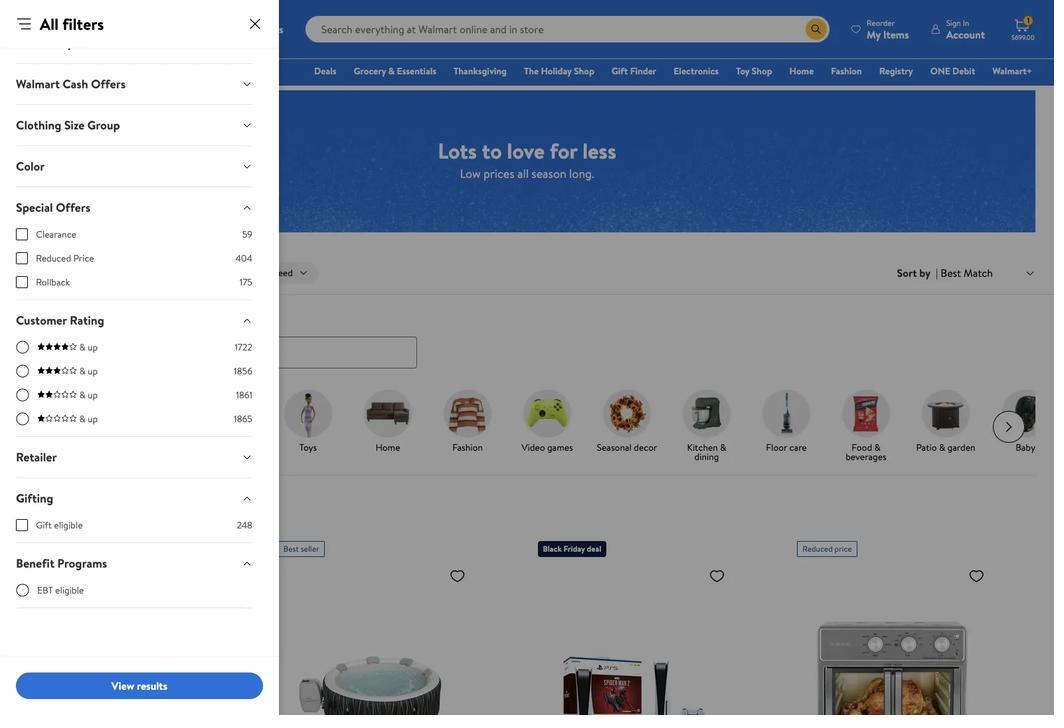 Task type: vqa. For each thing, say whether or not it's contained in the screenshot.
middle Friday
yes



Task type: locate. For each thing, give the bounding box(es) containing it.
clearance
[[36, 228, 76, 241]]

shop right toy
[[752, 64, 773, 78]]

gift
[[612, 64, 628, 78], [36, 519, 52, 532]]

garden
[[948, 441, 976, 454]]

1 horizontal spatial friday
[[69, 441, 93, 454]]

1 up from the top
[[88, 341, 98, 354]]

reduced left the price
[[803, 543, 833, 555]]

price left when
[[16, 524, 40, 539]]

close panel image
[[247, 16, 263, 32]]

reduced price
[[36, 252, 94, 265]]

2 out of 5 stars and up, 1861 items radio
[[16, 389, 29, 402]]

0 horizontal spatial friday
[[45, 543, 66, 555]]

0 horizontal spatial black friday deal
[[24, 543, 82, 555]]

food
[[852, 441, 873, 454]]

seasonal decor image
[[603, 390, 651, 438]]

availability
[[16, 35, 73, 51]]

friday
[[69, 441, 93, 454], [45, 543, 66, 555], [564, 543, 585, 555]]

0 vertical spatial all filters
[[40, 13, 104, 35]]

0 vertical spatial fashion link
[[826, 64, 868, 78]]

Walmart Site-Wide search field
[[305, 16, 830, 43]]

4 up from the top
[[88, 413, 98, 426]]

0 horizontal spatial home link
[[354, 390, 423, 455]]

248
[[237, 519, 253, 532]]

0 vertical spatial offers
[[91, 76, 126, 92]]

deals up gift eligible
[[16, 496, 48, 514]]

1 & up from the top
[[79, 341, 98, 354]]

toys
[[300, 441, 317, 454]]

1 shop from the left
[[574, 64, 595, 78]]

prices
[[484, 165, 515, 182]]

offers
[[91, 76, 126, 92], [56, 199, 91, 216]]

eligible right ebt
[[55, 584, 84, 598]]

0 horizontal spatial reduced
[[36, 252, 71, 265]]

filters up cash on the top of page
[[62, 13, 104, 35]]

up
[[88, 341, 98, 354], [88, 365, 98, 378], [88, 389, 98, 402], [88, 413, 98, 426]]

retailer
[[16, 449, 57, 466]]

0 horizontal spatial price
[[16, 524, 40, 539]]

1 vertical spatial fashion
[[453, 441, 483, 454]]

0 horizontal spatial gift
[[36, 519, 52, 532]]

special
[[16, 199, 53, 216]]

3 & up from the top
[[79, 389, 98, 402]]

beverages
[[846, 450, 887, 464]]

reduced up rollback
[[36, 252, 71, 265]]

special offers button
[[5, 187, 263, 228]]

0 vertical spatial fashion
[[832, 64, 862, 78]]

purchased
[[69, 524, 116, 539]]

0 horizontal spatial fashion
[[453, 441, 483, 454]]

benefit programs button
[[5, 544, 263, 584]]

1 vertical spatial fashion link
[[433, 390, 502, 455]]

toys link
[[274, 390, 343, 455]]

all inside dialog
[[40, 13, 59, 35]]

price when purchased online
[[16, 524, 147, 539]]

1 vertical spatial gift
[[36, 519, 52, 532]]

gift down deals (1000+)
[[36, 519, 52, 532]]

gift finder link
[[606, 64, 663, 78]]

0 horizontal spatial shop
[[574, 64, 595, 78]]

finder
[[631, 64, 657, 78]]

floorcare image
[[763, 390, 811, 438]]

patio
[[917, 441, 937, 454]]

sign in to add to favorites list, kalorik maxx 26 quart air fryer oven, stainless steel, a large chicken, 26-quart capacity image
[[969, 568, 985, 585]]

walmart
[[16, 76, 60, 92]]

filters down reduced price
[[54, 267, 78, 280]]

home down 'home' image
[[376, 441, 400, 454]]

1 horizontal spatial price
[[73, 252, 94, 265]]

1 vertical spatial all filters
[[41, 267, 78, 280]]

fashion left registry link
[[832, 64, 862, 78]]

toy
[[737, 64, 750, 78]]

1 vertical spatial home link
[[354, 390, 423, 455]]

home
[[790, 64, 814, 78], [376, 441, 400, 454]]

up left flash deals image
[[88, 389, 98, 402]]

1861
[[236, 389, 253, 402]]

Search in deals search field
[[16, 337, 417, 369]]

1 horizontal spatial home
[[790, 64, 814, 78]]

filters
[[62, 13, 104, 35], [54, 267, 78, 280]]

filters inside dialog
[[62, 13, 104, 35]]

special offers group
[[16, 228, 253, 300]]

up for 1722
[[88, 341, 98, 354]]

2 up from the top
[[88, 365, 98, 378]]

gift finder
[[612, 64, 657, 78]]

price down "clearance"
[[73, 252, 94, 265]]

1 horizontal spatial shop
[[752, 64, 773, 78]]

all filters inside all filters button
[[41, 267, 78, 280]]

sort and filter section element
[[0, 252, 1055, 294]]

search image
[[27, 347, 37, 358]]

1 horizontal spatial gift
[[612, 64, 628, 78]]

patio & garden
[[917, 441, 976, 454]]

view results
[[112, 679, 168, 694]]

sort by |
[[898, 266, 939, 281]]

& up for 1856
[[79, 365, 98, 378]]

1 deal from the left
[[68, 543, 82, 555]]

programs
[[57, 556, 107, 572]]

1 vertical spatial price
[[16, 524, 40, 539]]

offers right cash on the top of page
[[91, 76, 126, 92]]

& inside "link"
[[940, 441, 946, 454]]

video
[[522, 441, 545, 454]]

deals left preview
[[41, 450, 63, 464]]

None checkbox
[[16, 276, 28, 288]]

1 horizontal spatial home link
[[784, 64, 820, 78]]

patio & garden image
[[923, 390, 970, 438]]

color button
[[5, 146, 263, 187]]

the
[[524, 64, 539, 78]]

view results button
[[16, 673, 263, 700]]

reduced for reduced price
[[36, 252, 71, 265]]

eligible down (1000+)
[[54, 519, 83, 532]]

all
[[40, 13, 59, 35], [41, 267, 52, 280]]

Deals search field
[[0, 310, 1055, 369]]

0 vertical spatial home link
[[784, 64, 820, 78]]

clothing size group
[[16, 117, 120, 134]]

home link
[[784, 64, 820, 78], [354, 390, 423, 455]]

offers up "clearance"
[[56, 199, 91, 216]]

up up preview
[[88, 413, 98, 426]]

2 & up from the top
[[79, 365, 98, 378]]

flash deals image
[[125, 390, 173, 438]]

all up walmart
[[40, 13, 59, 35]]

2 shop from the left
[[752, 64, 773, 78]]

up down rating
[[88, 341, 98, 354]]

1 horizontal spatial reduced
[[803, 543, 833, 555]]

1 horizontal spatial black friday deal
[[543, 543, 602, 555]]

up for 1856
[[88, 365, 98, 378]]

1 vertical spatial all
[[41, 267, 52, 280]]

1 vertical spatial reduced
[[803, 543, 833, 555]]

0 vertical spatial price
[[73, 252, 94, 265]]

0 horizontal spatial black
[[24, 543, 43, 555]]

sort
[[898, 266, 917, 281]]

baby
[[1016, 441, 1036, 454]]

& inside food & beverages
[[875, 441, 881, 454]]

fashion down the fashion image
[[453, 441, 483, 454]]

availability button
[[5, 23, 263, 63]]

all down reduced price
[[41, 267, 52, 280]]

0 horizontal spatial deal
[[68, 543, 82, 555]]

registry link
[[874, 64, 920, 78]]

walmart+ link
[[987, 64, 1039, 78]]

reduced
[[36, 252, 71, 265], [803, 543, 833, 555]]

customer rating button
[[5, 300, 263, 341]]

4 & up from the top
[[79, 413, 98, 426]]

toy shop link
[[731, 64, 779, 78]]

online
[[119, 524, 147, 539]]

0 horizontal spatial fashion link
[[433, 390, 502, 455]]

1722
[[235, 341, 253, 354]]

None checkbox
[[16, 229, 28, 241], [16, 253, 28, 265], [16, 520, 28, 532], [16, 229, 28, 241], [16, 253, 28, 265], [16, 520, 28, 532]]

food & beverages image
[[843, 390, 891, 438]]

1 out of 5 stars and up, 1865 items radio
[[16, 413, 29, 426]]

1 horizontal spatial fashion
[[832, 64, 862, 78]]

baby image
[[1002, 390, 1050, 438]]

1
[[1028, 15, 1030, 26]]

0 vertical spatial gift
[[612, 64, 628, 78]]

kalorik maxx 26 quart air fryer oven, stainless steel, a large chicken, 26-quart capacity image
[[798, 563, 990, 716]]

best
[[284, 543, 299, 555]]

reduced inside special offers 'group'
[[36, 252, 71, 265]]

up for 1865
[[88, 413, 98, 426]]

clothing
[[16, 117, 61, 134]]

3 up from the top
[[88, 389, 98, 402]]

black
[[45, 441, 66, 454], [24, 543, 43, 555], [543, 543, 562, 555]]

seller
[[301, 543, 319, 555]]

0 vertical spatial reduced
[[36, 252, 71, 265]]

deals up 4 out of 5 stars and up, 1722 items option
[[16, 310, 45, 326]]

gifting
[[16, 490, 53, 507]]

benefit
[[16, 556, 54, 572]]

for
[[550, 136, 578, 165]]

friday inside the black friday deals preview
[[69, 441, 93, 454]]

shop right holiday
[[574, 64, 595, 78]]

1 $699.00
[[1012, 15, 1035, 42]]

home right toy shop link
[[790, 64, 814, 78]]

Search search field
[[305, 16, 830, 43]]

one
[[931, 64, 951, 78]]

up up black friday deals image
[[88, 365, 98, 378]]

patio & garden link
[[912, 390, 981, 455]]

0 vertical spatial all
[[40, 13, 59, 35]]

kitchen
[[688, 441, 718, 454]]

gift inside all filters dialog
[[36, 519, 52, 532]]

customer rating
[[16, 312, 104, 329]]

1 vertical spatial eligible
[[55, 584, 84, 598]]

1 horizontal spatial black
[[45, 441, 66, 454]]

0 horizontal spatial home
[[376, 441, 400, 454]]

all filters up walmart cash offers
[[40, 13, 104, 35]]

floor
[[767, 441, 788, 454]]

1 vertical spatial filters
[[54, 267, 78, 280]]

fashion link
[[826, 64, 868, 78], [433, 390, 502, 455]]

kitchen & dining link
[[673, 390, 742, 464]]

lots to love for less low prices all season long.
[[438, 136, 617, 182]]

by
[[920, 266, 931, 281]]

1 horizontal spatial deal
[[587, 543, 602, 555]]

0 vertical spatial eligible
[[54, 519, 83, 532]]

gift left finder at top
[[612, 64, 628, 78]]

to
[[482, 136, 502, 165]]

1 vertical spatial home
[[376, 441, 400, 454]]

filters inside button
[[54, 267, 78, 280]]

all filters down reduced price
[[41, 267, 78, 280]]

2 horizontal spatial friday
[[564, 543, 585, 555]]

1865
[[234, 413, 253, 426]]

1 horizontal spatial fashion link
[[826, 64, 868, 78]]

0 vertical spatial filters
[[62, 13, 104, 35]]

3 out of 5 stars and up, 1856 items radio
[[16, 365, 29, 378]]



Task type: describe. For each thing, give the bounding box(es) containing it.
the holiday shop
[[524, 64, 595, 78]]

eligible for gift eligible
[[54, 519, 83, 532]]

black inside the black friday deals preview
[[45, 441, 66, 454]]

video games
[[522, 441, 573, 454]]

black friday deals preview
[[41, 441, 97, 464]]

4 out of 5 stars and up, 1722 items radio
[[16, 341, 29, 354]]

all filters inside all filters dialog
[[40, 13, 104, 35]]

up for 1861
[[88, 389, 98, 402]]

0 vertical spatial home
[[790, 64, 814, 78]]

essentials
[[397, 64, 437, 78]]

price
[[835, 543, 853, 555]]

ebt
[[37, 584, 53, 598]]

1856
[[234, 365, 253, 378]]

home image
[[364, 390, 412, 438]]

2 deal from the left
[[587, 543, 602, 555]]

cash
[[63, 76, 88, 92]]

baby link
[[992, 390, 1055, 455]]

175
[[240, 276, 253, 289]]

electronics
[[674, 64, 719, 78]]

lots to love for less. low prices all season long. image
[[19, 90, 1036, 233]]

electronics link
[[668, 64, 725, 78]]

deals inside the black friday deals preview
[[41, 450, 63, 464]]

playstation 5 disc console - marvel's spider-man 2 bundle image
[[538, 563, 731, 716]]

& inside the kitchen & dining
[[721, 441, 727, 454]]

& up for 1861
[[79, 389, 98, 402]]

all filters button
[[16, 263, 92, 284]]

ebt eligible
[[37, 584, 84, 598]]

when
[[42, 524, 67, 539]]

apple watch series 9 gps 41mm midnight aluminum case with midnight sport band - s/m image
[[19, 563, 211, 716]]

2 horizontal spatial black
[[543, 543, 562, 555]]

dining
[[695, 450, 719, 464]]

EBT eligible radio
[[16, 584, 29, 598]]

floor care
[[767, 441, 807, 454]]

one debit
[[931, 64, 976, 78]]

all
[[518, 165, 529, 182]]

video games link
[[513, 390, 582, 455]]

deals left grocery
[[314, 64, 337, 78]]

black friday deals image
[[45, 390, 93, 438]]

less
[[583, 136, 617, 165]]

size
[[64, 117, 85, 134]]

tech image
[[205, 390, 253, 438]]

thanksgiving
[[454, 64, 507, 78]]

|
[[937, 266, 939, 281]]

sponsored
[[1002, 47, 1039, 58]]

walmart+
[[993, 64, 1033, 78]]

1 vertical spatial offers
[[56, 199, 91, 216]]

kitchen and dining image
[[683, 390, 731, 438]]

reduced price
[[803, 543, 853, 555]]

next slide for chipmodulewithimages list image
[[994, 411, 1026, 443]]

reduced for reduced price
[[803, 543, 833, 555]]

fashion image
[[444, 390, 492, 438]]

$699.00
[[1012, 33, 1035, 42]]

care
[[790, 441, 807, 454]]

& up for 1865
[[79, 413, 98, 426]]

rating
[[70, 312, 104, 329]]

color
[[16, 158, 45, 175]]

gift for gift eligible
[[36, 519, 52, 532]]

retailer button
[[5, 437, 263, 478]]

benefit programs
[[16, 556, 107, 572]]

grocery
[[354, 64, 386, 78]]

seasonal decor link
[[593, 390, 662, 455]]

toy shop
[[737, 64, 773, 78]]

deals inside search box
[[16, 310, 45, 326]]

grocery & essentials
[[354, 64, 437, 78]]

view
[[112, 679, 134, 694]]

1 black friday deal from the left
[[24, 543, 82, 555]]

price inside special offers 'group'
[[73, 252, 94, 265]]

lots
[[438, 136, 477, 165]]

video games image
[[524, 390, 572, 438]]

special offers
[[16, 199, 91, 216]]

sign in to add to favorites list, playstation 5 disc console - marvel's spider-man 2 bundle image
[[709, 568, 725, 585]]

customer rating option group
[[16, 341, 253, 437]]

clothing size group button
[[5, 105, 263, 146]]

& up for 1722
[[79, 341, 98, 354]]

all filters dialog
[[0, 0, 279, 716]]

food & beverages link
[[832, 390, 901, 464]]

kitchen & dining
[[688, 441, 727, 464]]

rollback
[[36, 276, 70, 289]]

gift eligible
[[36, 519, 83, 532]]

eligible for ebt eligible
[[55, 584, 84, 598]]

walmart image
[[21, 19, 108, 40]]

floor care link
[[752, 390, 821, 455]]

all inside button
[[41, 267, 52, 280]]

sign in to add to favorites list, saluspa 77" x 26" hollywood 240 gal. inflatable hot tub with led lights, 104f max temperature image
[[450, 568, 466, 585]]

results
[[137, 679, 168, 694]]

long.
[[570, 165, 595, 182]]

grocery & essentials link
[[348, 64, 443, 78]]

(1000+)
[[50, 499, 87, 513]]

registry
[[880, 64, 914, 78]]

debit
[[953, 64, 976, 78]]

walmart cash offers button
[[5, 64, 263, 104]]

one debit link
[[925, 64, 982, 78]]

best seller
[[284, 543, 319, 555]]

& inside 'link'
[[389, 64, 395, 78]]

the holiday shop link
[[518, 64, 601, 78]]

black friday deals preview link
[[35, 390, 104, 464]]

decor
[[634, 441, 658, 454]]

none checkbox inside special offers 'group'
[[16, 276, 28, 288]]

games
[[548, 441, 573, 454]]

toys image
[[284, 390, 332, 438]]

59
[[242, 228, 253, 241]]

2 black friday deal from the left
[[543, 543, 602, 555]]

seasonal
[[597, 441, 632, 454]]

saluspa 77" x 26" hollywood 240 gal. inflatable hot tub with led lights, 104f max temperature image
[[278, 563, 471, 716]]

gift for gift finder
[[612, 64, 628, 78]]

deals (1000+)
[[16, 496, 87, 514]]

food & beverages
[[846, 441, 887, 464]]

404
[[236, 252, 253, 265]]

thanksgiving link
[[448, 64, 513, 78]]

low
[[460, 165, 481, 182]]



